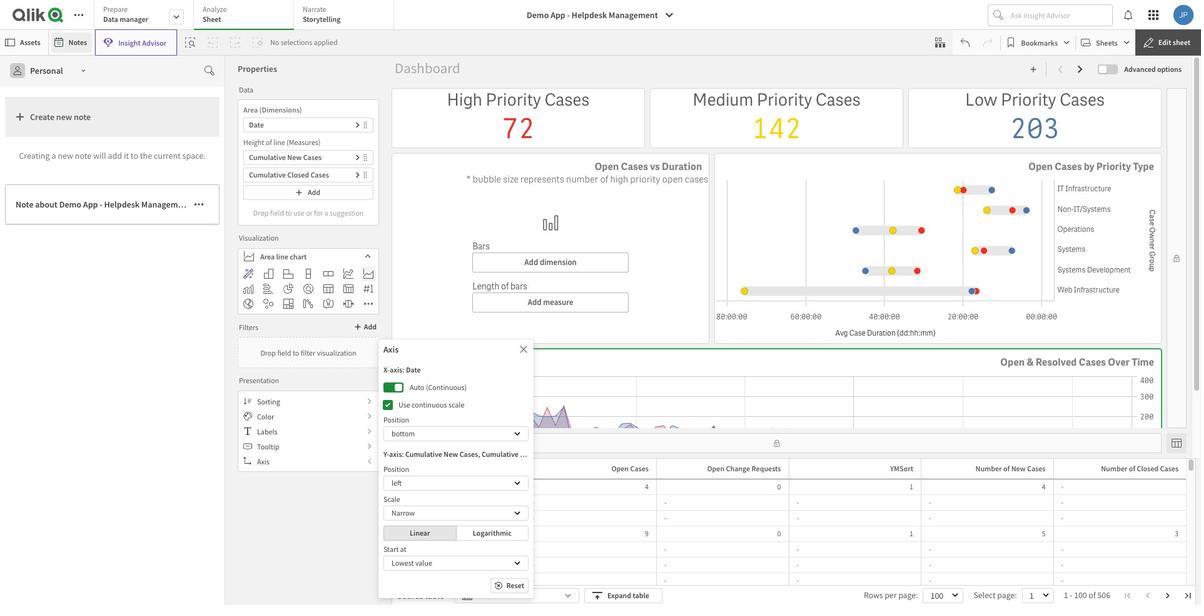 Task type: describe. For each thing, give the bounding box(es) containing it.
bars
[[473, 241, 490, 252]]

area for area (dimensions)
[[244, 105, 258, 115]]

by
[[1085, 160, 1095, 174]]

bottom
[[392, 429, 415, 439]]

analyze sheet
[[203, 4, 227, 24]]

expand
[[608, 592, 632, 601]]

click to unlock sheet layout image
[[1174, 255, 1181, 262]]

0 vertical spatial demo
[[527, 9, 549, 21]]

create
[[30, 111, 54, 123]]

area line chart image
[[364, 269, 374, 279]]

1 for 5
[[910, 530, 914, 539]]

table for expand table
[[633, 592, 650, 601]]

tab list inside application
[[94, 0, 399, 31]]

scale
[[449, 401, 465, 410]]

narrate storytelling
[[303, 4, 341, 24]]

use continuous scale
[[399, 401, 465, 410]]

0 for 4
[[778, 483, 782, 492]]

vertical grouped bar chart image
[[264, 269, 274, 279]]

axis inside button
[[257, 457, 270, 467]]

0 vertical spatial to
[[131, 150, 138, 161]]

0 for 9
[[778, 530, 782, 539]]

203
[[1011, 111, 1061, 147]]

open & resolved cases over time
[[1001, 356, 1155, 369]]

select page :
[[974, 591, 1018, 601]]

1 vertical spatial new
[[58, 150, 73, 161]]

sheet
[[203, 14, 221, 24]]

assets
[[20, 38, 40, 47]]

cumulative down bottom
[[406, 450, 443, 459]]

1 horizontal spatial to
[[293, 348, 299, 358]]

open for cases
[[1001, 356, 1025, 369]]

add dimension button
[[473, 253, 629, 273]]

cumulative closed cases
[[249, 170, 329, 180]]

1 4 from the left
[[645, 483, 649, 492]]

new inside the y-axis: cumulative new cases, cumulative closed cases position left
[[444, 450, 458, 459]]

number of closed cases button
[[1086, 462, 1184, 477]]

2 page from the left
[[998, 591, 1016, 601]]

area for area line chart
[[260, 252, 275, 261]]

cases inside low priority cases 203
[[1060, 89, 1106, 111]]

visualization
[[239, 234, 279, 243]]

(dimensions)
[[260, 105, 302, 115]]

cases inside button
[[303, 153, 322, 162]]

waterfall chart image
[[304, 299, 314, 309]]

tooltip button
[[239, 439, 379, 454]]

no selections applied
[[270, 38, 338, 47]]

analyze
[[203, 4, 227, 14]]

horizontal stacked bar chart image
[[324, 269, 334, 279]]

linear button
[[384, 526, 457, 541]]

treemap image
[[284, 299, 294, 309]]

open cases
[[612, 465, 649, 474]]

vertical stacked bar chart image
[[304, 269, 314, 279]]

edit sheet button
[[1136, 29, 1202, 56]]

add down the more icon
[[364, 322, 377, 332]]

0 horizontal spatial management
[[141, 199, 191, 210]]

filter
[[301, 348, 316, 358]]

no
[[270, 38, 279, 47]]

5/24/2019
[[485, 577, 517, 586]]

selections
[[281, 38, 313, 47]]

cases
[[685, 174, 709, 186]]

1 vertical spatial data
[[239, 85, 254, 94]]

presentation
[[239, 376, 279, 386]]

personal
[[30, 65, 63, 76]]

(measures)
[[287, 138, 321, 147]]

advanced options
[[1125, 64, 1183, 74]]

donut chart image
[[304, 284, 314, 294]]

5
[[1043, 530, 1046, 539]]

table for source table
[[425, 591, 444, 602]]

area (dimensions)
[[244, 105, 302, 115]]

position inside position bottom
[[384, 416, 409, 425]]

horizontal grouped bar chart image
[[284, 269, 294, 279]]

space.
[[183, 150, 206, 161]]

notes
[[69, 38, 87, 47]]

y-axis: cumulative new cases, cumulative closed cases position left
[[384, 450, 562, 488]]

high
[[611, 174, 629, 186]]

0 vertical spatial add button
[[244, 185, 374, 200]]

open change requests button
[[691, 462, 787, 477]]

properties
[[238, 63, 277, 74]]

length of bars add measure
[[473, 281, 574, 308]]

note inside button
[[74, 111, 91, 123]]

box plot image
[[344, 299, 354, 309]]

logarithmic
[[473, 529, 512, 538]]

cases inside the high priority cases 72
[[545, 89, 590, 111]]

scatter plot image
[[264, 299, 274, 309]]

start at lowest value
[[384, 545, 433, 568]]

reset button
[[491, 579, 529, 594]]

sheets
[[1097, 38, 1119, 47]]

sorting
[[257, 397, 280, 407]]

lowest value button
[[384, 556, 529, 571]]

assets button
[[3, 33, 45, 53]]

add down cumulative closed cases button
[[308, 188, 321, 197]]

logarithmic button
[[456, 526, 529, 541]]

bottom button
[[384, 427, 529, 442]]

open change requests
[[708, 465, 782, 474]]

narrow button
[[384, 506, 529, 521]]

5/19/2019
[[485, 530, 517, 539]]

measure
[[544, 297, 574, 308]]

number for number of new cases
[[976, 465, 1003, 474]]

2 : from the left
[[1016, 591, 1018, 601]]

add inside length of bars add measure
[[528, 297, 542, 308]]

notes button
[[51, 33, 92, 53]]

horizontal combo chart image
[[264, 284, 274, 294]]

open cases button
[[596, 462, 654, 477]]

per
[[885, 591, 897, 601]]

area line chart
[[260, 252, 307, 261]]

1 vertical spatial note
[[75, 150, 92, 161]]

medium
[[693, 89, 754, 111]]

create new note button
[[5, 97, 220, 137]]

edit sheet
[[1159, 38, 1191, 47]]

nl insights image
[[324, 299, 334, 309]]

2 4 from the left
[[1043, 483, 1046, 492]]

position bottom
[[384, 416, 415, 439]]

expand table
[[608, 592, 650, 601]]

open cases vs duration * bubble size represents number of high priority open cases
[[467, 160, 709, 186]]

area line chart button
[[239, 249, 379, 264]]

storytelling
[[303, 14, 341, 24]]

options
[[1158, 64, 1183, 74]]

prepare data manager
[[103, 4, 148, 24]]

color
[[257, 412, 274, 422]]

height
[[244, 138, 264, 147]]

5/14/2019
[[485, 498, 517, 508]]

go to the last page image
[[1185, 593, 1193, 600]]

0 horizontal spatial closed
[[288, 170, 309, 180]]

number
[[567, 174, 599, 186]]

1 horizontal spatial management
[[609, 9, 658, 21]]

map image
[[244, 299, 254, 309]]

72
[[502, 111, 535, 147]]

medium priority cases 142
[[693, 89, 861, 147]]

y-
[[384, 450, 389, 459]]

cases,
[[460, 450, 480, 459]]

cumulative closed cases button
[[244, 168, 374, 183]]

creating a new note will add it to the current space.
[[19, 150, 206, 161]]

1 vertical spatial date
[[406, 366, 421, 375]]

current
[[154, 150, 181, 161]]

1 page from the left
[[899, 591, 917, 601]]

personal button
[[5, 61, 93, 81]]

1 for 4
[[910, 483, 914, 492]]

100
[[1075, 591, 1088, 601]]



Task type: locate. For each thing, give the bounding box(es) containing it.
date up height
[[249, 120, 264, 130]]

line left chart
[[276, 252, 288, 261]]

priority
[[631, 174, 661, 186]]

dashboard
[[395, 59, 461, 77]]

x-axis: date
[[384, 366, 421, 375]]

(continuous)
[[426, 383, 467, 392]]

duration
[[662, 160, 703, 174]]

represents
[[521, 174, 565, 186]]

close image
[[519, 345, 529, 355]]

1 vertical spatial app
[[83, 199, 98, 210]]

helpdesk
[[572, 9, 607, 21], [104, 199, 140, 210]]

kpi image
[[364, 284, 374, 294]]

2 horizontal spatial new
[[1012, 465, 1026, 474]]

table inside 'button'
[[633, 592, 650, 601]]

advanced
[[1125, 64, 1157, 74]]

2 position from the top
[[384, 465, 409, 474]]

select
[[974, 591, 996, 601]]

open cases by priority type
[[1029, 160, 1155, 174]]

go to the previous page image
[[1145, 593, 1153, 600]]

pie chart image
[[284, 284, 294, 294]]

table right expand
[[633, 592, 650, 601]]

new inside button
[[56, 111, 72, 123]]

over
[[1109, 356, 1131, 369]]

axis: for y-
[[389, 450, 404, 459]]

2 vertical spatial new
[[1012, 465, 1026, 474]]

priority right by
[[1097, 160, 1132, 174]]

priority inside low priority cases 203
[[1002, 89, 1057, 111]]

new right a on the left
[[58, 150, 73, 161]]

2 axis: from the top
[[389, 450, 404, 459]]

number of new cases
[[976, 465, 1046, 474]]

1 horizontal spatial helpdesk
[[572, 9, 607, 21]]

it
[[124, 150, 129, 161]]

color button
[[239, 409, 379, 424]]

closed inside showing 101 rows and 6 columns. use arrow keys to navigate in table cells and tab to move to pagination controls. for the full range of keyboard navigation, see the documentation. element
[[1138, 465, 1159, 474]]

1 horizontal spatial axis
[[384, 344, 399, 356]]

new inside button
[[1012, 465, 1026, 474]]

axis up x-
[[384, 344, 399, 356]]

1 vertical spatial 1
[[910, 530, 914, 539]]

1 horizontal spatial :
[[1016, 591, 1018, 601]]

hide source table viewer image
[[1173, 439, 1183, 449]]

1 horizontal spatial closed
[[520, 450, 542, 459]]

: right per
[[917, 591, 919, 601]]

0 vertical spatial area
[[244, 105, 258, 115]]

line up the cumulative new cases
[[274, 138, 285, 147]]

add left measure
[[528, 297, 542, 308]]

0 horizontal spatial date
[[249, 120, 264, 130]]

manager
[[120, 14, 148, 24]]

position up bottom
[[384, 416, 409, 425]]

data inside prepare data manager
[[103, 14, 118, 24]]

field
[[278, 348, 291, 358]]

2 vertical spatial 1
[[1065, 591, 1069, 601]]

cumulative down height
[[249, 153, 286, 162]]

axis: inside the y-axis: cumulative new cases, cumulative closed cases position left
[[389, 450, 404, 459]]

0 vertical spatial date
[[249, 120, 264, 130]]

1 horizontal spatial table
[[633, 592, 650, 601]]

open for priority
[[1029, 160, 1054, 174]]

number for number of closed cases
[[1102, 465, 1128, 474]]

height of line (measures)
[[244, 138, 321, 147]]

tab list containing prepare
[[94, 0, 399, 31]]

sheets button
[[1079, 33, 1134, 53]]

number
[[976, 465, 1003, 474], [1102, 465, 1128, 474]]

to right it
[[131, 150, 138, 161]]

0 vertical spatial management
[[609, 9, 658, 21]]

0 vertical spatial note
[[74, 111, 91, 123]]

creating
[[19, 150, 50, 161]]

: right 'select'
[[1016, 591, 1018, 601]]

size
[[503, 174, 519, 186]]

open inside open cases vs duration * bubble size represents number of high priority open cases
[[595, 160, 619, 174]]

0 horizontal spatial axis
[[257, 457, 270, 467]]

add left dimension
[[525, 257, 539, 268]]

0 horizontal spatial app
[[83, 199, 98, 210]]

of for new
[[1004, 465, 1011, 474]]

group containing linear
[[384, 526, 529, 541]]

area inside area line chart button
[[260, 252, 275, 261]]

priority for 203
[[1002, 89, 1057, 111]]

priority inside the high priority cases 72
[[486, 89, 542, 111]]

selections tool image
[[936, 38, 946, 48]]

0 vertical spatial 0
[[778, 483, 782, 492]]

2 horizontal spatial closed
[[1138, 465, 1159, 474]]

Ask Insight Advisor text field
[[1009, 5, 1113, 25]]

of inside number of closed cases button
[[1130, 465, 1136, 474]]

add button
[[244, 185, 374, 200], [352, 320, 379, 335]]

priority inside medium priority cases 142
[[757, 89, 813, 111]]

of for line
[[266, 138, 272, 147]]

date up auto
[[406, 366, 421, 375]]

drop field to filter visualization
[[261, 348, 357, 358]]

0 horizontal spatial area
[[244, 105, 258, 115]]

axis button
[[239, 454, 379, 470]]

showing 101 rows and 6 columns. use arrow keys to navigate in table cells and tab to move to pagination controls. for the full range of keyboard navigation, see the documentation. element
[[393, 460, 1187, 606]]

change
[[727, 465, 751, 474]]

vs
[[650, 160, 660, 174]]

1 horizontal spatial area
[[260, 252, 275, 261]]

area
[[244, 105, 258, 115], [260, 252, 275, 261]]

*
[[467, 174, 471, 186]]

data down prepare
[[103, 14, 118, 24]]

sheet
[[1174, 38, 1191, 47]]

axis down tooltip
[[257, 457, 270, 467]]

2 number from the left
[[1102, 465, 1128, 474]]

1 horizontal spatial demo
[[527, 9, 549, 21]]

cumulative right cases, on the left bottom
[[482, 450, 519, 459]]

priority down create new sheet image at the top right of page
[[1002, 89, 1057, 111]]

1 vertical spatial to
[[293, 348, 299, 358]]

start
[[384, 545, 399, 554]]

1 horizontal spatial number
[[1102, 465, 1128, 474]]

3
[[1176, 530, 1179, 539]]

undo image
[[961, 38, 971, 48]]

1 horizontal spatial date
[[406, 366, 421, 375]]

1 horizontal spatial data
[[239, 85, 254, 94]]

0 vertical spatial helpdesk
[[572, 9, 607, 21]]

axis: up the use
[[390, 366, 405, 375]]

1 horizontal spatial page
[[998, 591, 1016, 601]]

1 vertical spatial area
[[260, 252, 275, 261]]

5/16/2019
[[485, 514, 517, 523]]

requests
[[752, 465, 782, 474]]

position up left
[[384, 465, 409, 474]]

of inside length of bars add measure
[[502, 281, 509, 292]]

(november
[[192, 199, 234, 210]]

demo app - helpdesk management
[[527, 9, 658, 21]]

1 vertical spatial axis:
[[389, 450, 404, 459]]

click to unlock sheet layout image
[[773, 440, 781, 448]]

1 horizontal spatial app
[[551, 9, 566, 21]]

1 vertical spatial axis
[[257, 457, 270, 467]]

1 vertical spatial helpdesk
[[104, 199, 140, 210]]

cases inside the y-axis: cumulative new cases, cumulative closed cases position left
[[544, 450, 562, 459]]

0 horizontal spatial table
[[425, 591, 444, 602]]

4
[[645, 483, 649, 492], [1043, 483, 1046, 492]]

ymsort
[[891, 465, 914, 474]]

application
[[0, 0, 1202, 606]]

0 horizontal spatial helpdesk
[[104, 199, 140, 210]]

0 vertical spatial app
[[551, 9, 566, 21]]

of inside open cases vs duration * bubble size represents number of high priority open cases
[[601, 174, 609, 186]]

0 horizontal spatial data
[[103, 14, 118, 24]]

1 - 100 of 506
[[1065, 591, 1111, 601]]

4 down open cases
[[645, 483, 649, 492]]

length
[[473, 281, 500, 292]]

1 vertical spatial add button
[[352, 320, 379, 335]]

date
[[249, 120, 264, 130], [406, 366, 421, 375]]

create new sheet image
[[1031, 66, 1038, 73]]

bars add dimension
[[473, 241, 577, 268]]

cumulative inside cumulative closed cases button
[[249, 170, 286, 180]]

to
[[131, 150, 138, 161], [293, 348, 299, 358]]

cases inside medium priority cases 142
[[816, 89, 861, 111]]

priority for 142
[[757, 89, 813, 111]]

1 number from the left
[[976, 465, 1003, 474]]

open
[[595, 160, 619, 174], [1029, 160, 1054, 174], [1001, 356, 1025, 369], [612, 465, 629, 474], [708, 465, 725, 474]]

high priority cases 72
[[447, 89, 590, 147]]

left button
[[384, 476, 529, 491]]

note right create
[[74, 111, 91, 123]]

go to the first page image
[[1125, 593, 1132, 600]]

1 vertical spatial management
[[141, 199, 191, 210]]

2 vertical spatial closed
[[1138, 465, 1159, 474]]

0 vertical spatial data
[[103, 14, 118, 24]]

1 : from the left
[[917, 591, 919, 601]]

1 vertical spatial demo
[[59, 199, 81, 210]]

table right source
[[425, 591, 444, 602]]

area left (dimensions)
[[244, 105, 258, 115]]

new right create
[[56, 111, 72, 123]]

1 vertical spatial new
[[444, 450, 458, 459]]

a
[[52, 150, 56, 161]]

next sheet: performance image
[[1076, 64, 1086, 74]]

1 horizontal spatial new
[[444, 450, 458, 459]]

type
[[1134, 160, 1155, 174]]

0 horizontal spatial page
[[899, 591, 917, 601]]

note
[[16, 199, 33, 210]]

rows per page :
[[864, 591, 919, 601]]

2 0 from the top
[[778, 530, 782, 539]]

area up vertical grouped bar chart image
[[260, 252, 275, 261]]

0 vertical spatial new
[[288, 153, 302, 162]]

tab list
[[94, 0, 399, 31]]

9
[[645, 530, 649, 539]]

search notes image
[[205, 66, 215, 76]]

of inside number of new cases button
[[1004, 465, 1011, 474]]

0 horizontal spatial to
[[131, 150, 138, 161]]

0 vertical spatial position
[[384, 416, 409, 425]]

narrow
[[392, 509, 415, 518]]

number of closed cases
[[1102, 465, 1179, 474]]

1 axis: from the top
[[390, 366, 405, 375]]

1 vertical spatial 0
[[778, 530, 782, 539]]

0 vertical spatial axis:
[[390, 366, 405, 375]]

resolved
[[1037, 356, 1078, 369]]

group inside application
[[384, 526, 529, 541]]

closed inside the y-axis: cumulative new cases, cumulative closed cases position left
[[520, 450, 542, 459]]

vertical combo chart image
[[244, 284, 254, 294]]

group
[[384, 526, 529, 541]]

more image
[[364, 299, 374, 309]]

pivot table image
[[344, 284, 354, 294]]

note
[[74, 111, 91, 123], [75, 150, 92, 161]]

position inside the y-axis: cumulative new cases, cumulative closed cases position left
[[384, 465, 409, 474]]

1 vertical spatial closed
[[520, 450, 542, 459]]

narrate
[[303, 4, 327, 14]]

date inside button
[[249, 120, 264, 130]]

sorting button
[[239, 394, 379, 409]]

1 vertical spatial position
[[384, 465, 409, 474]]

date button
[[244, 118, 374, 133]]

open for duration
[[595, 160, 619, 174]]

0 horizontal spatial demo
[[59, 199, 81, 210]]

autochart image
[[244, 269, 254, 279]]

1 horizontal spatial 4
[[1043, 483, 1046, 492]]

5/22/2019
[[485, 561, 517, 570]]

priority for 72
[[486, 89, 542, 111]]

1
[[910, 483, 914, 492], [910, 530, 914, 539], [1065, 591, 1069, 601]]

bars
[[511, 281, 528, 292]]

cases
[[545, 89, 590, 111], [816, 89, 861, 111], [1060, 89, 1106, 111], [303, 153, 322, 162], [621, 160, 648, 174], [1056, 160, 1083, 174], [311, 170, 329, 180], [1080, 356, 1107, 369], [544, 450, 562, 459], [631, 465, 649, 474], [1028, 465, 1046, 474], [1161, 465, 1179, 474]]

line chart image
[[344, 269, 354, 279]]

line inside button
[[276, 252, 288, 261]]

add button down the more icon
[[352, 320, 379, 335]]

table image
[[324, 284, 334, 294]]

0 vertical spatial 1
[[910, 483, 914, 492]]

add inside bars add dimension
[[525, 257, 539, 268]]

1 vertical spatial line
[[276, 252, 288, 261]]

use
[[399, 401, 410, 410]]

low priority cases 203
[[966, 89, 1106, 147]]

0 vertical spatial new
[[56, 111, 72, 123]]

0 horizontal spatial number
[[976, 465, 1003, 474]]

axis:
[[390, 366, 405, 375], [389, 450, 404, 459]]

priority right medium
[[757, 89, 813, 111]]

expand table button
[[585, 589, 663, 604]]

dimension
[[540, 257, 577, 268]]

0 horizontal spatial new
[[288, 153, 302, 162]]

page right per
[[899, 591, 917, 601]]

new inside button
[[288, 153, 302, 162]]

to right the field
[[293, 348, 299, 358]]

add button down cumulative closed cases button
[[244, 185, 374, 200]]

note left 'will'
[[75, 150, 92, 161]]

priority right "high"
[[486, 89, 542, 111]]

0 vertical spatial closed
[[288, 170, 309, 180]]

of for closed
[[1130, 465, 1136, 474]]

cumulative inside cumulative new cases button
[[249, 153, 286, 162]]

axis
[[384, 344, 399, 356], [257, 457, 270, 467]]

cases inside open cases vs duration * bubble size represents number of high priority open cases
[[621, 160, 648, 174]]

of for bars
[[502, 281, 509, 292]]

application containing 72
[[0, 0, 1202, 606]]

axis: for x-
[[390, 366, 405, 375]]

1 position from the top
[[384, 416, 409, 425]]

4 down number of new cases
[[1043, 483, 1046, 492]]

0 horizontal spatial 4
[[645, 483, 649, 492]]

0 vertical spatial line
[[274, 138, 285, 147]]

edit
[[1159, 38, 1172, 47]]

cumulative down the cumulative new cases
[[249, 170, 286, 180]]

note about demo app - helpdesk management (november 16, 2023)
[[16, 199, 270, 210]]

0 horizontal spatial :
[[917, 591, 919, 601]]

0 vertical spatial axis
[[384, 344, 399, 356]]

axis: down bottom
[[389, 450, 404, 459]]

go to the next page image
[[1165, 593, 1173, 600]]

1 0 from the top
[[778, 483, 782, 492]]

page right 'select'
[[998, 591, 1016, 601]]

data down properties at top left
[[239, 85, 254, 94]]

0
[[778, 483, 782, 492], [778, 530, 782, 539]]



Task type: vqa. For each thing, say whether or not it's contained in the screenshot.


